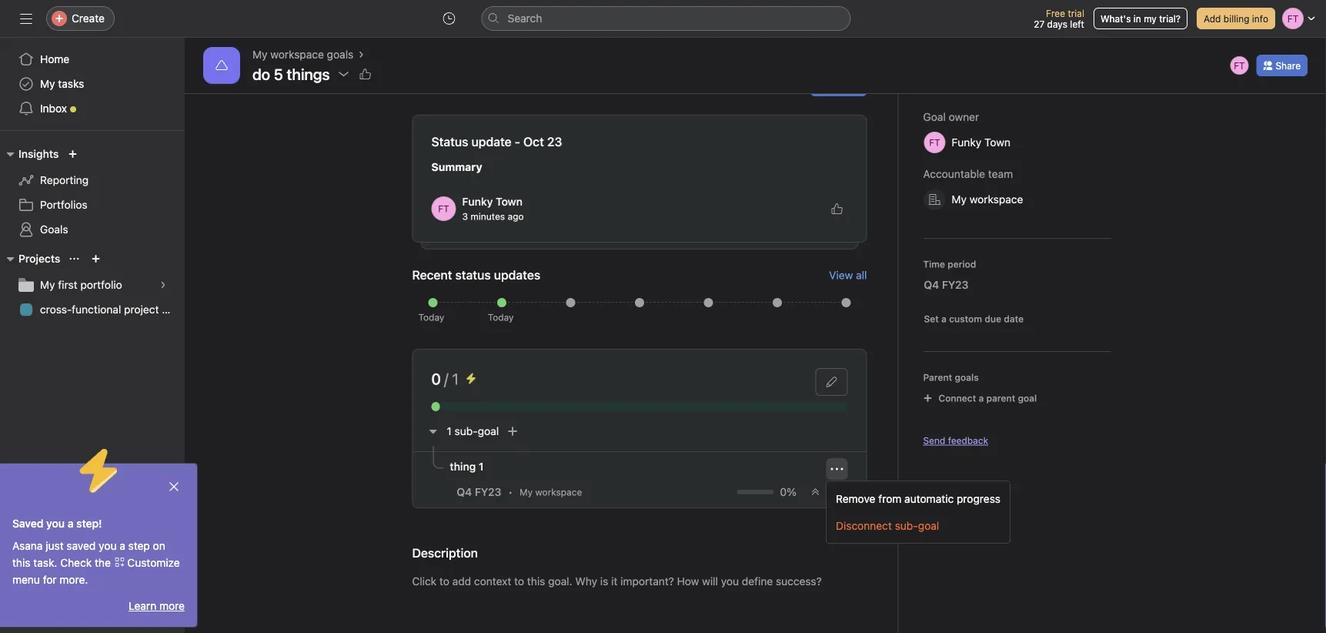 Task type: locate. For each thing, give the bounding box(es) containing it.
fy23 for q4 fy23
[[943, 278, 969, 291]]

0 vertical spatial q4
[[925, 278, 940, 291]]

more
[[159, 600, 185, 612]]

search
[[508, 12, 543, 25]]

customize
[[127, 556, 180, 569]]

0 horizontal spatial workspace
[[271, 48, 324, 61]]

step
[[128, 539, 150, 552]]

share button
[[1257, 55, 1308, 76]]

goal down automatic in the right of the page
[[919, 519, 940, 532]]

q4 down the thing 1 link
[[457, 486, 472, 498]]

show options image left 0 likes. click to like this task icon
[[338, 68, 350, 80]]

show options image up remove
[[831, 463, 844, 475]]

my inside my workspace goals link
[[253, 48, 268, 61]]

1 sub-goal
[[447, 425, 499, 437]]

add billing info button
[[1197, 8, 1276, 29]]

1 right thing
[[479, 460, 484, 473]]

0 horizontal spatial you
[[46, 517, 65, 530]]

a
[[942, 313, 947, 324], [979, 393, 984, 404], [68, 517, 74, 530], [120, 539, 125, 552]]

goal
[[924, 111, 946, 123]]

sub- for disconnect
[[895, 519, 919, 532]]

0 horizontal spatial goal
[[478, 425, 499, 437]]

automatic
[[905, 492, 954, 505]]

0 vertical spatial you
[[46, 517, 65, 530]]

0%
[[781, 486, 797, 498]]

1 horizontal spatial workspace
[[536, 487, 582, 497]]

a inside asana just saved you a step on this task. check the
[[120, 539, 125, 552]]

0 horizontal spatial funky
[[462, 195, 493, 208]]

funky for funky town
[[952, 136, 982, 149]]

portfolio
[[80, 278, 122, 291]]

sub- right 1 sub-goal image
[[455, 425, 478, 437]]

goals link
[[9, 217, 176, 242]]

saved
[[12, 517, 43, 530]]

funky inside dropdown button
[[952, 136, 982, 149]]

q4 for q4 fy23 •
[[457, 486, 472, 498]]

-
[[515, 134, 521, 149]]

goal for 1 sub-goal
[[478, 425, 499, 437]]

town inside dropdown button
[[985, 136, 1011, 149]]

town inside funky town 3 minutes ago
[[496, 195, 523, 208]]

1 horizontal spatial funky
[[952, 136, 982, 149]]

1 vertical spatial remove image
[[589, 486, 601, 498]]

0 horizontal spatial q4 fy23 button
[[453, 484, 506, 501]]

goals up 5 things
[[327, 48, 354, 61]]

1 vertical spatial funky
[[462, 195, 493, 208]]

reporting
[[40, 174, 89, 186]]

0 vertical spatial q4 fy23 button
[[915, 271, 995, 299]]

town up the team
[[985, 136, 1011, 149]]

0 vertical spatial fy23
[[943, 278, 969, 291]]

workspace down the team
[[970, 193, 1024, 206]]

q4 fy23 •
[[457, 486, 513, 498]]

my workspace button
[[918, 186, 1049, 213], [513, 481, 608, 503]]

1 right 1 sub-goal image
[[447, 425, 452, 437]]

ft left share button
[[1235, 60, 1246, 71]]

my workspace goals link
[[253, 46, 354, 63]]

ft inside the latest status update element
[[438, 203, 450, 214]]

funky inside funky town 3 minutes ago
[[462, 195, 493, 208]]

2 vertical spatial ft
[[833, 487, 845, 497]]

set a custom due date
[[925, 313, 1024, 324]]

send feedback link
[[924, 434, 989, 447]]

insights element
[[0, 140, 185, 245]]

team
[[989, 168, 1014, 180]]

disconnect sub-goal
[[836, 519, 940, 532]]

home link
[[9, 47, 176, 72]]

insights
[[18, 147, 59, 160]]

0 vertical spatial workspace
[[271, 48, 324, 61]]

workspace inside my workspace goals link
[[271, 48, 324, 61]]

add billing info
[[1204, 13, 1269, 24]]

1 vertical spatial q4 fy23 button
[[453, 484, 506, 501]]

my inside my first portfolio link
[[40, 278, 55, 291]]

0 horizontal spatial town
[[496, 195, 523, 208]]

first
[[58, 278, 78, 291]]

close toast image
[[168, 481, 180, 493]]

add goal image
[[507, 425, 519, 437]]

0 vertical spatial town
[[985, 136, 1011, 149]]

my up do
[[253, 48, 268, 61]]

1 vertical spatial you
[[99, 539, 117, 552]]

0 vertical spatial goal
[[1019, 393, 1038, 404]]

1 horizontal spatial my workspace button
[[918, 186, 1049, 213]]

oct 23
[[524, 134, 563, 149]]

2 vertical spatial goal
[[919, 519, 940, 532]]

my left tasks
[[40, 77, 55, 90]]

1 horizontal spatial q4 fy23 button
[[915, 271, 995, 299]]

1 horizontal spatial goal
[[919, 519, 940, 532]]

2 horizontal spatial ft
[[1235, 60, 1246, 71]]

funky down 'owner'
[[952, 136, 982, 149]]

0 vertical spatial funky
[[952, 136, 982, 149]]

my down 'accountable'
[[952, 193, 967, 206]]

1 vertical spatial town
[[496, 195, 523, 208]]

0 horizontal spatial ft button
[[830, 483, 848, 501]]

1 horizontal spatial today
[[488, 312, 514, 323]]

today down status updates
[[488, 312, 514, 323]]

new image
[[68, 149, 77, 159]]

progress
[[957, 492, 1001, 505]]

0 vertical spatial ft
[[1235, 60, 1246, 71]]

show options, current sort, top image
[[70, 254, 79, 263]]

a inside button
[[979, 393, 984, 404]]

2 vertical spatial 1
[[479, 460, 484, 473]]

remove image inside funky town dropdown button
[[1017, 136, 1030, 149]]

0 vertical spatial remove image
[[1017, 136, 1030, 149]]

update
[[472, 134, 512, 149]]

a left 'parent' on the bottom right of page
[[979, 393, 984, 404]]

1 horizontal spatial sub-
[[895, 519, 919, 532]]

ft left 3
[[438, 203, 450, 214]]

free
[[1047, 8, 1066, 18]]

0 horizontal spatial ft
[[438, 203, 450, 214]]

1 vertical spatial fy23
[[475, 486, 502, 498]]

inbox link
[[9, 96, 176, 121]]

funky for funky town 3 minutes ago
[[462, 195, 493, 208]]

1 vertical spatial goal
[[478, 425, 499, 437]]

workspace right •
[[536, 487, 582, 497]]

connect a parent goal
[[939, 393, 1038, 404]]

1 vertical spatial ft
[[438, 203, 450, 214]]

1 horizontal spatial my workspace
[[952, 193, 1024, 206]]

you up the at the left of page
[[99, 539, 117, 552]]

funky up the minutes
[[462, 195, 493, 208]]

a left step!
[[68, 517, 74, 530]]

my first portfolio link
[[9, 273, 176, 297]]

q4 down the time
[[925, 278, 940, 291]]

what's in my trial?
[[1101, 13, 1181, 24]]

more.
[[60, 573, 88, 586]]

2 vertical spatial workspace
[[536, 487, 582, 497]]

q4 for q4 fy23
[[925, 278, 940, 291]]

2 horizontal spatial workspace
[[970, 193, 1024, 206]]

0 horizontal spatial my workspace button
[[513, 481, 608, 503]]

step!
[[76, 517, 102, 530]]

my workspace
[[952, 193, 1024, 206], [520, 487, 582, 497]]

left
[[1071, 18, 1085, 29]]

customize menu for more.
[[12, 556, 180, 586]]

1 vertical spatial q4
[[457, 486, 472, 498]]

q4 fy23 button down the thing 1 link
[[453, 484, 506, 501]]

0 vertical spatial ft button
[[1229, 55, 1251, 76]]

1 vertical spatial ft button
[[830, 483, 848, 501]]

connect
[[939, 393, 977, 404]]

goal left add goal icon
[[478, 425, 499, 437]]

show options image
[[338, 68, 350, 80], [831, 463, 844, 475]]

disconnect sub-goal link
[[827, 512, 1010, 540]]

goals up 'connect'
[[955, 372, 979, 383]]

fy23
[[943, 278, 969, 291], [475, 486, 502, 498]]

my left the first
[[40, 278, 55, 291]]

you up just
[[46, 517, 65, 530]]

workspace up 5 things
[[271, 48, 324, 61]]

0 horizontal spatial q4
[[457, 486, 472, 498]]

fy23 left •
[[475, 486, 502, 498]]

you
[[46, 517, 65, 530], [99, 539, 117, 552]]

0 horizontal spatial goals
[[327, 48, 354, 61]]

0 vertical spatial sub-
[[455, 425, 478, 437]]

0 horizontal spatial remove image
[[589, 486, 601, 498]]

my workspace down the team
[[952, 193, 1024, 206]]

date
[[1004, 313, 1024, 324]]

ft button up disconnect
[[830, 483, 848, 501]]

q4
[[925, 278, 940, 291], [457, 486, 472, 498]]

sub- down remove from automatic progress link
[[895, 519, 919, 532]]

0 horizontal spatial today
[[419, 312, 445, 323]]

tasks
[[58, 77, 84, 90]]

funky
[[952, 136, 982, 149], [462, 195, 493, 208]]

send
[[924, 435, 946, 446]]

0 vertical spatial goals
[[327, 48, 354, 61]]

0 horizontal spatial sub-
[[455, 425, 478, 437]]

1 horizontal spatial show options image
[[831, 463, 844, 475]]

1 horizontal spatial goals
[[955, 372, 979, 383]]

1 horizontal spatial q4
[[925, 278, 940, 291]]

my workspace right •
[[520, 487, 582, 497]]

goal inside disconnect sub-goal link
[[919, 519, 940, 532]]

search button
[[482, 6, 851, 31]]

workspace for the bottom the my workspace dropdown button
[[536, 487, 582, 497]]

2 horizontal spatial 1
[[479, 460, 484, 473]]

0 horizontal spatial fy23
[[475, 486, 502, 498]]

goal right 'parent' on the bottom right of page
[[1019, 393, 1038, 404]]

due
[[985, 313, 1002, 324]]

today down recent
[[419, 312, 445, 323]]

cross-
[[40, 303, 72, 316]]

goal
[[1019, 393, 1038, 404], [478, 425, 499, 437], [919, 519, 940, 532]]

27
[[1034, 18, 1045, 29]]

description
[[412, 546, 478, 560]]

funky town link
[[462, 195, 523, 208]]

2 today from the left
[[488, 312, 514, 323]]

remove from automatic progress link
[[827, 484, 1010, 512]]

1 horizontal spatial remove image
[[1017, 136, 1030, 149]]

1 vertical spatial my workspace
[[520, 487, 582, 497]]

0 vertical spatial show options image
[[338, 68, 350, 80]]

see details, my first portfolio image
[[159, 280, 168, 290]]

0 horizontal spatial show options image
[[338, 68, 350, 80]]

remove
[[836, 492, 876, 505]]

disconnect
[[836, 519, 893, 532]]

1 today from the left
[[419, 312, 445, 323]]

1 horizontal spatial fy23
[[943, 278, 969, 291]]

town up ago
[[496, 195, 523, 208]]

1 vertical spatial 1
[[447, 425, 452, 437]]

ft
[[1235, 60, 1246, 71], [438, 203, 450, 214], [833, 487, 845, 497]]

1 horizontal spatial ft
[[833, 487, 845, 497]]

2 horizontal spatial goal
[[1019, 393, 1038, 404]]

1 horizontal spatial ft button
[[1229, 55, 1251, 76]]

1 horizontal spatial town
[[985, 136, 1011, 149]]

1 right the /
[[452, 370, 459, 388]]

1 vertical spatial workspace
[[970, 193, 1024, 206]]

ft up disconnect
[[833, 487, 845, 497]]

ft button left share button
[[1229, 55, 1251, 76]]

q4 fy23 button down time period
[[915, 271, 995, 299]]

q4 fy23 button
[[915, 271, 995, 299], [453, 484, 506, 501]]

my
[[253, 48, 268, 61], [40, 77, 55, 90], [952, 193, 967, 206], [40, 278, 55, 291], [520, 487, 533, 497]]

1 horizontal spatial 1
[[452, 370, 459, 388]]

1 vertical spatial sub-
[[895, 519, 919, 532]]

1 vertical spatial show options image
[[831, 463, 844, 475]]

0 vertical spatial 1
[[452, 370, 459, 388]]

a right set
[[942, 313, 947, 324]]

•
[[509, 487, 513, 497]]

ft button
[[1229, 55, 1251, 76], [830, 483, 848, 501]]

a left step at the left of the page
[[120, 539, 125, 552]]

fy23 down time period
[[943, 278, 969, 291]]

0 / 1
[[432, 370, 459, 388]]

goal inside connect a parent goal button
[[1019, 393, 1038, 404]]

home
[[40, 53, 69, 65]]

owner
[[949, 111, 980, 123]]

1 horizontal spatial you
[[99, 539, 117, 552]]

reporting link
[[9, 168, 176, 193]]

remove image
[[1017, 136, 1030, 149], [589, 486, 601, 498]]



Task type: vqa. For each thing, say whether or not it's contained in the screenshot.
Search Tasks, Projects, And More text field
no



Task type: describe. For each thing, give the bounding box(es) containing it.
0 horizontal spatial my workspace
[[520, 487, 582, 497]]

portfolios
[[40, 198, 88, 211]]

info
[[1253, 13, 1269, 24]]

this
[[12, 556, 30, 569]]

parent goals
[[924, 372, 979, 383]]

view
[[830, 269, 854, 281]]

remove from automatic progress
[[836, 492, 1001, 505]]

free trial 27 days left
[[1034, 8, 1085, 29]]

3
[[462, 211, 468, 222]]

asana
[[12, 539, 43, 552]]

set
[[925, 313, 939, 324]]

search list box
[[482, 6, 851, 31]]

new project or portfolio image
[[91, 254, 100, 263]]

0 vertical spatial my workspace
[[952, 193, 1024, 206]]

thing
[[450, 460, 476, 473]]

in
[[1134, 13, 1142, 24]]

0 likes. click to like this task image
[[359, 68, 372, 80]]

sub- for 1
[[455, 425, 478, 437]]

accountable
[[924, 168, 986, 180]]

create button
[[46, 6, 115, 31]]

learn more
[[129, 600, 185, 612]]

q4 fy23
[[925, 278, 969, 291]]

view all button
[[830, 269, 868, 281]]

cross-functional project plan link
[[9, 297, 183, 322]]

my workspace goals
[[253, 48, 354, 61]]

set a custom due date button
[[921, 311, 1028, 327]]

1 sub-goal image
[[427, 425, 439, 437]]

projects element
[[0, 245, 185, 325]]

status update - oct 23
[[432, 134, 563, 149]]

accountable team
[[924, 168, 1014, 180]]

my tasks link
[[9, 72, 176, 96]]

ago
[[508, 211, 524, 222]]

custom
[[950, 313, 983, 324]]

learn more link
[[129, 600, 185, 612]]

send feedback
[[924, 435, 989, 446]]

for
[[43, 573, 57, 586]]

create
[[72, 12, 105, 25]]

feedback
[[949, 435, 989, 446]]

saved you a step!
[[12, 517, 102, 530]]

funky town
[[952, 136, 1011, 149]]

project
[[124, 303, 159, 316]]

period
[[948, 259, 977, 270]]

thing 1
[[450, 460, 484, 473]]

summary
[[432, 161, 483, 173]]

do
[[253, 65, 270, 83]]

what's in my trial? button
[[1094, 8, 1188, 29]]

recent
[[412, 268, 452, 282]]

workspace for my workspace goals link
[[271, 48, 324, 61]]

my inside my tasks link
[[40, 77, 55, 90]]

you inside asana just saved you a step on this task. check the
[[99, 539, 117, 552]]

status updates
[[456, 268, 541, 282]]

from
[[879, 492, 902, 505]]

goal for disconnect sub-goal
[[919, 519, 940, 532]]

add
[[1204, 13, 1222, 24]]

inbox
[[40, 102, 67, 115]]

0 likes. click to like this task image
[[831, 203, 844, 215]]

menu
[[12, 573, 40, 586]]

global element
[[0, 38, 185, 130]]

saved
[[67, 539, 96, 552]]

learn
[[129, 600, 157, 612]]

0 horizontal spatial 1
[[447, 425, 452, 437]]

history image
[[443, 12, 456, 25]]

plan
[[162, 303, 183, 316]]

1 vertical spatial my workspace button
[[513, 481, 608, 503]]

my
[[1145, 13, 1157, 24]]

parent
[[987, 393, 1016, 404]]

trial?
[[1160, 13, 1181, 24]]

hide sidebar image
[[20, 12, 32, 25]]

billing
[[1224, 13, 1250, 24]]

share
[[1276, 60, 1301, 71]]

funky town 3 minutes ago
[[462, 195, 524, 222]]

connect a parent goal button
[[917, 387, 1044, 409]]

all
[[856, 269, 868, 281]]

0 vertical spatial my workspace button
[[918, 186, 1049, 213]]

portfolios link
[[9, 193, 176, 217]]

fy23 for q4 fy23 •
[[475, 486, 502, 498]]

days
[[1048, 18, 1068, 29]]

my right •
[[520, 487, 533, 497]]

a inside 'button'
[[942, 313, 947, 324]]

recent status updates
[[412, 268, 541, 282]]

projects
[[18, 252, 60, 265]]

time period
[[924, 259, 977, 270]]

check
[[60, 556, 92, 569]]

town for funky town 3 minutes ago
[[496, 195, 523, 208]]

latest status update element
[[412, 115, 868, 243]]

time
[[924, 259, 946, 270]]

on
[[153, 539, 165, 552]]

1 vertical spatial goals
[[955, 372, 979, 383]]

parent
[[924, 372, 953, 383]]

goal owner
[[924, 111, 980, 123]]

remove image
[[1030, 193, 1042, 206]]

projects button
[[0, 250, 60, 268]]

what's
[[1101, 13, 1132, 24]]

view all
[[830, 269, 868, 281]]

/
[[444, 370, 449, 388]]

remove image inside the my workspace dropdown button
[[589, 486, 601, 498]]

town for funky town
[[985, 136, 1011, 149]]



